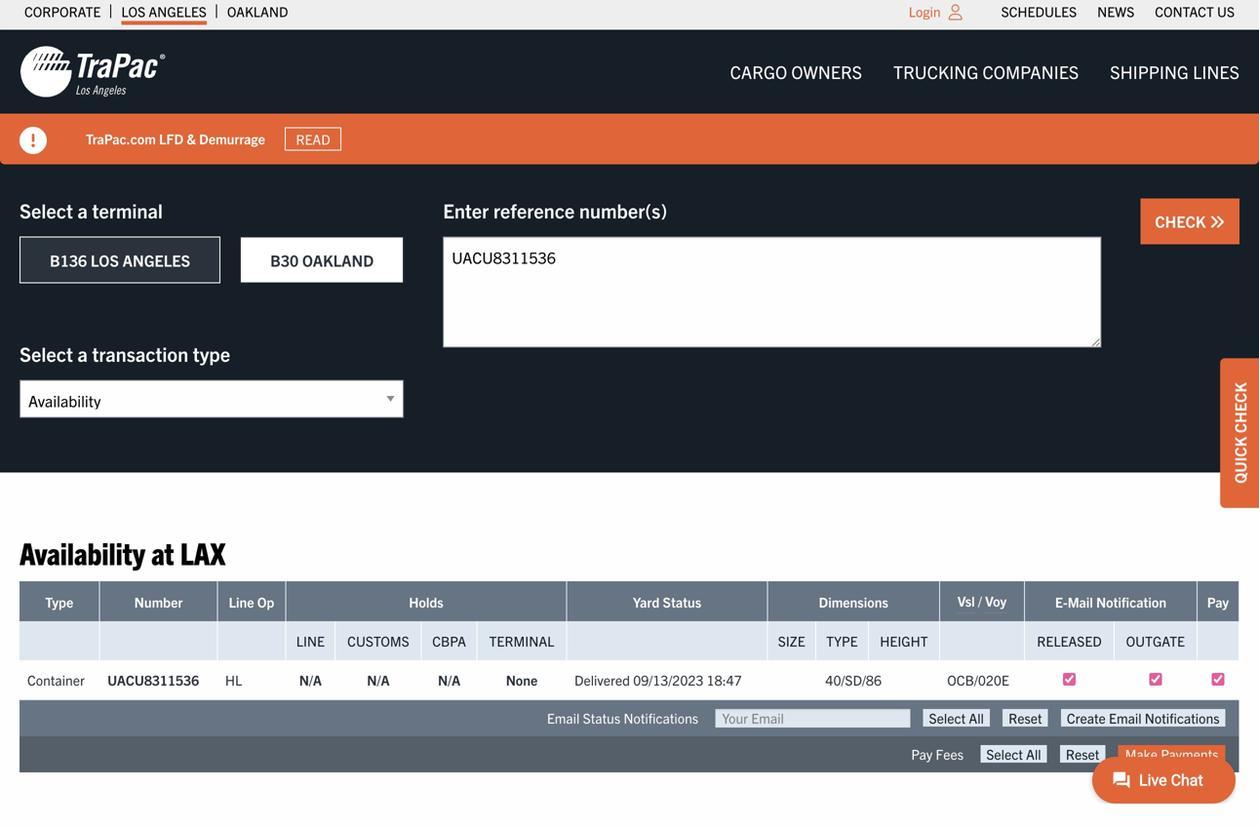 Task type: vqa. For each thing, say whether or not it's contained in the screenshot.
HARRY
no



Task type: locate. For each thing, give the bounding box(es) containing it.
1 horizontal spatial pay
[[1207, 593, 1229, 610]]

owners
[[791, 60, 862, 82]]

availability
[[20, 533, 145, 571]]

2 horizontal spatial n/a
[[438, 671, 461, 688]]

holds
[[409, 593, 443, 610]]

select for select a transaction type
[[20, 341, 73, 366]]

menu bar up shipping
[[991, 0, 1245, 25]]

select
[[20, 198, 73, 222], [20, 341, 73, 366]]

oakland
[[227, 2, 288, 20], [302, 250, 374, 270]]

select for select a terminal
[[20, 198, 73, 222]]

0 vertical spatial check
[[1155, 211, 1209, 231]]

transaction
[[92, 341, 188, 366]]

0 vertical spatial pay
[[1207, 593, 1229, 610]]

0 vertical spatial select
[[20, 198, 73, 222]]

0 vertical spatial line
[[229, 593, 254, 610]]

0 vertical spatial angeles
[[149, 2, 207, 20]]

pay left the fees
[[911, 745, 933, 763]]

type down availability
[[45, 593, 73, 610]]

oakland link
[[227, 0, 288, 25]]

los angeles
[[121, 2, 207, 20]]

0 vertical spatial menu bar
[[991, 0, 1245, 25]]

2 a from the top
[[78, 341, 88, 366]]

1 vertical spatial pay
[[911, 745, 933, 763]]

make
[[1125, 745, 1158, 763]]

1 horizontal spatial n/a
[[367, 671, 390, 688]]

fees
[[936, 745, 964, 763]]

menu bar down light 'image'
[[715, 52, 1255, 91]]

line left "customs"
[[296, 632, 325, 649]]

los
[[121, 2, 145, 20], [91, 250, 119, 270]]

menu bar inside banner
[[715, 52, 1255, 91]]

menu bar containing cargo owners
[[715, 52, 1255, 91]]

lax
[[180, 533, 226, 571]]

0 horizontal spatial pay
[[911, 745, 933, 763]]

status for yard
[[663, 593, 701, 610]]

type
[[45, 593, 73, 610], [826, 632, 858, 649]]

type down dimensions
[[826, 632, 858, 649]]

number(s)
[[579, 198, 667, 222]]

check inside button
[[1155, 211, 1209, 231]]

0 vertical spatial a
[[78, 198, 88, 222]]

n/a
[[299, 671, 322, 688], [367, 671, 390, 688], [438, 671, 461, 688]]

los right corporate
[[121, 2, 145, 20]]

angeles down terminal
[[123, 250, 190, 270]]

enter reference number(s)
[[443, 198, 667, 222]]

outgate
[[1126, 632, 1185, 649]]

0 vertical spatial type
[[45, 593, 73, 610]]

0 horizontal spatial type
[[45, 593, 73, 610]]

quick
[[1230, 437, 1249, 484]]

menu bar
[[991, 0, 1245, 25], [715, 52, 1255, 91]]

2 select from the top
[[20, 341, 73, 366]]

Your Email email field
[[715, 709, 910, 728]]

1 vertical spatial menu bar
[[715, 52, 1255, 91]]

1 vertical spatial select
[[20, 341, 73, 366]]

n/a down cbpa
[[438, 671, 461, 688]]

banner
[[0, 30, 1259, 164]]

None button
[[923, 709, 990, 727], [1003, 709, 1048, 727], [1061, 709, 1225, 727], [980, 745, 1047, 763], [1060, 745, 1105, 763], [923, 709, 990, 727], [1003, 709, 1048, 727], [1061, 709, 1225, 727], [980, 745, 1047, 763], [1060, 745, 1105, 763]]

op
[[257, 593, 274, 610]]

select a terminal
[[20, 198, 163, 222]]

voy
[[985, 592, 1007, 609]]

check
[[1155, 211, 1209, 231], [1230, 382, 1249, 433]]

1 select from the top
[[20, 198, 73, 222]]

select left transaction
[[20, 341, 73, 366]]

1 vertical spatial type
[[826, 632, 858, 649]]

None checkbox
[[1063, 673, 1076, 685], [1149, 673, 1162, 685], [1212, 673, 1224, 685], [1063, 673, 1076, 685], [1149, 673, 1162, 685], [1212, 673, 1224, 685]]

18:47
[[707, 671, 742, 688]]

customs
[[347, 632, 409, 649]]

1 vertical spatial line
[[296, 632, 325, 649]]

enter
[[443, 198, 489, 222]]

make payments
[[1125, 745, 1219, 763]]

angeles left oakland link at the left of the page
[[149, 2, 207, 20]]

notification
[[1096, 593, 1166, 610]]

companies
[[982, 60, 1079, 82]]

a left terminal
[[78, 198, 88, 222]]

trucking
[[893, 60, 978, 82]]

mail
[[1068, 593, 1093, 610]]

1 horizontal spatial line
[[296, 632, 325, 649]]

los angeles image
[[20, 44, 166, 99]]

1 vertical spatial los
[[91, 250, 119, 270]]

contact
[[1155, 2, 1214, 20]]

make payments link
[[1118, 745, 1225, 764]]

solid image
[[1209, 214, 1225, 230]]

1 vertical spatial oakland
[[302, 250, 374, 270]]

delivered
[[574, 671, 630, 688]]

hl
[[225, 671, 242, 688]]

terminal
[[489, 632, 554, 649]]

0 horizontal spatial oakland
[[227, 2, 288, 20]]

0 horizontal spatial status
[[583, 709, 620, 726]]

angeles
[[149, 2, 207, 20], [123, 250, 190, 270]]

&
[[187, 130, 196, 147]]

0 horizontal spatial check
[[1155, 211, 1209, 231]]

1 horizontal spatial check
[[1230, 382, 1249, 433]]

trucking companies link
[[878, 52, 1094, 91]]

0 vertical spatial oakland
[[227, 2, 288, 20]]

1 horizontal spatial los
[[121, 2, 145, 20]]

status right yard
[[663, 593, 701, 610]]

pay fees
[[911, 745, 964, 763]]

oakland right the b30
[[302, 250, 374, 270]]

0 horizontal spatial los
[[91, 250, 119, 270]]

oakland right 'los angeles'
[[227, 2, 288, 20]]

pay
[[1207, 593, 1229, 610], [911, 745, 933, 763]]

line op
[[229, 593, 274, 610]]

payments
[[1161, 745, 1219, 763]]

status
[[663, 593, 701, 610], [583, 709, 620, 726]]

select up b136
[[20, 198, 73, 222]]

e-mail notification
[[1055, 593, 1166, 610]]

/
[[978, 592, 982, 609]]

pay for pay
[[1207, 593, 1229, 610]]

1 vertical spatial status
[[583, 709, 620, 726]]

pay right notification
[[1207, 593, 1229, 610]]

n/a right hl
[[299, 671, 322, 688]]

select a transaction type
[[20, 341, 230, 366]]

n/a down "customs"
[[367, 671, 390, 688]]

cargo owners
[[730, 60, 862, 82]]

a left transaction
[[78, 341, 88, 366]]

a
[[78, 198, 88, 222], [78, 341, 88, 366]]

b30 oakland
[[270, 250, 374, 270]]

0 vertical spatial status
[[663, 593, 701, 610]]

1 a from the top
[[78, 198, 88, 222]]

shipping
[[1110, 60, 1189, 82]]

0 horizontal spatial line
[[229, 593, 254, 610]]

1 vertical spatial check
[[1230, 382, 1249, 433]]

line
[[229, 593, 254, 610], [296, 632, 325, 649]]

status down delivered at the bottom
[[583, 709, 620, 726]]

1 vertical spatial a
[[78, 341, 88, 366]]

line left op
[[229, 593, 254, 610]]

email status notifications
[[547, 709, 698, 726]]

1 horizontal spatial status
[[663, 593, 701, 610]]

Enter reference number(s) text field
[[443, 236, 1101, 348]]

0 horizontal spatial n/a
[[299, 671, 322, 688]]

3 n/a from the left
[[438, 671, 461, 688]]

los right b136
[[91, 250, 119, 270]]

read
[[296, 130, 330, 148]]



Task type: describe. For each thing, give the bounding box(es) containing it.
email
[[547, 709, 580, 726]]

dimensions
[[819, 593, 888, 610]]

e-
[[1055, 593, 1068, 610]]

trapac.com lfd & demurrage
[[86, 130, 265, 147]]

b136 los angeles
[[50, 250, 190, 270]]

0 vertical spatial los
[[121, 2, 145, 20]]

terminal
[[92, 198, 163, 222]]

yard status
[[633, 593, 701, 610]]

cargo
[[730, 60, 787, 82]]

availability at lax
[[20, 533, 226, 571]]

container
[[27, 671, 85, 688]]

notifications
[[624, 709, 698, 726]]

number
[[134, 593, 183, 610]]

los angeles link
[[121, 0, 207, 25]]

login
[[909, 2, 941, 20]]

40/sd/86
[[825, 671, 882, 688]]

login link
[[909, 2, 941, 20]]

banner containing cargo owners
[[0, 30, 1259, 164]]

a for terminal
[[78, 198, 88, 222]]

lines
[[1193, 60, 1240, 82]]

light image
[[948, 4, 962, 20]]

line for line
[[296, 632, 325, 649]]

lfd
[[159, 130, 183, 147]]

read link
[[285, 127, 342, 151]]

shipping lines
[[1110, 60, 1240, 82]]

released
[[1037, 632, 1102, 649]]

news
[[1097, 2, 1134, 20]]

corporate
[[24, 2, 101, 20]]

09/13/2023
[[633, 671, 704, 688]]

type
[[193, 341, 230, 366]]

2 n/a from the left
[[367, 671, 390, 688]]

none
[[506, 671, 538, 688]]

ocb/020e
[[947, 671, 1009, 688]]

contact us link
[[1155, 0, 1235, 25]]

menu bar containing schedules
[[991, 0, 1245, 25]]

b30
[[270, 250, 299, 270]]

demurrage
[[199, 130, 265, 147]]

vsl
[[957, 592, 975, 609]]

size
[[778, 632, 805, 649]]

quick check link
[[1220, 358, 1259, 508]]

line for line op
[[229, 593, 254, 610]]

shipping lines link
[[1094, 52, 1255, 91]]

corporate link
[[24, 0, 101, 25]]

1 vertical spatial angeles
[[123, 250, 190, 270]]

at
[[151, 533, 174, 571]]

quick check
[[1230, 382, 1249, 484]]

check inside quick check link
[[1230, 382, 1249, 433]]

schedules
[[1001, 2, 1077, 20]]

news link
[[1097, 0, 1134, 25]]

yard
[[633, 593, 660, 610]]

status for email
[[583, 709, 620, 726]]

us
[[1217, 2, 1235, 20]]

check button
[[1140, 198, 1240, 244]]

1 n/a from the left
[[299, 671, 322, 688]]

contact us
[[1155, 2, 1235, 20]]

trucking companies
[[893, 60, 1079, 82]]

1 horizontal spatial oakland
[[302, 250, 374, 270]]

pay for pay fees
[[911, 745, 933, 763]]

solid image
[[20, 127, 47, 154]]

trapac.com
[[86, 130, 156, 147]]

reference
[[493, 198, 575, 222]]

a for transaction
[[78, 341, 88, 366]]

height
[[880, 632, 928, 649]]

1 horizontal spatial type
[[826, 632, 858, 649]]

uacu8311536
[[107, 671, 199, 688]]

cbpa
[[432, 632, 466, 649]]

cargo owners link
[[715, 52, 878, 91]]

delivered 09/13/2023 18:47
[[574, 671, 742, 688]]

vsl / voy
[[957, 592, 1007, 609]]

schedules link
[[1001, 0, 1077, 25]]

b136
[[50, 250, 87, 270]]



